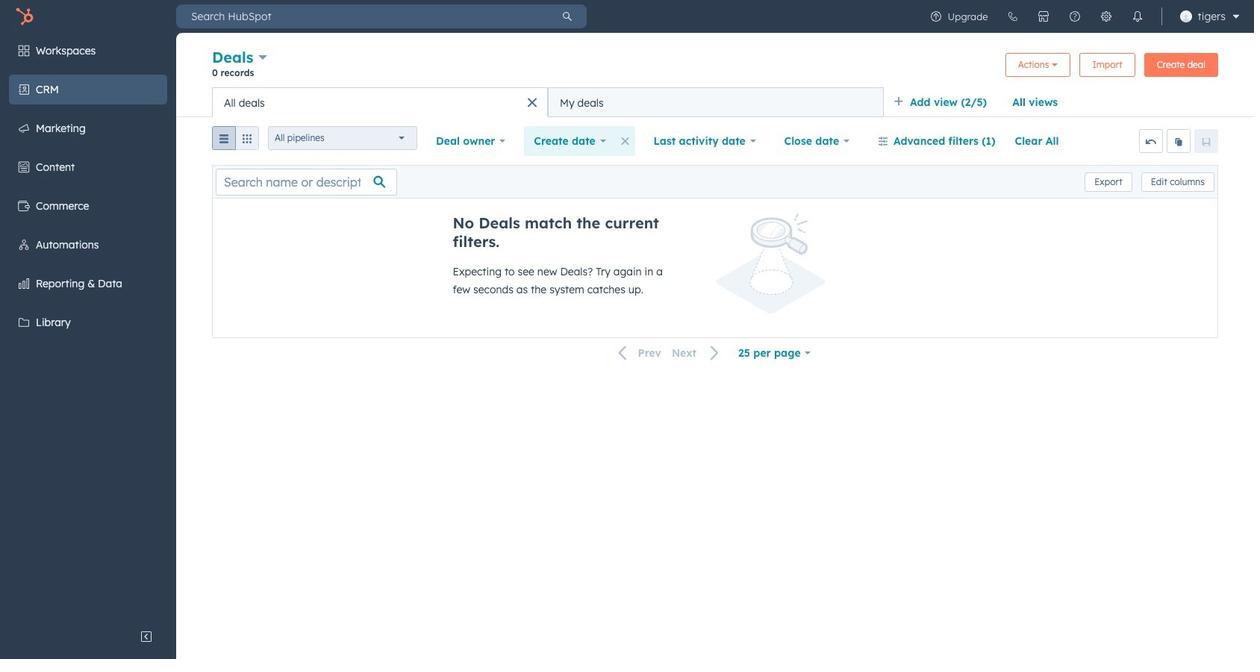 Task type: locate. For each thing, give the bounding box(es) containing it.
1 horizontal spatial menu
[[920, 0, 1245, 33]]

group
[[212, 126, 259, 156]]

banner
[[212, 46, 1219, 87]]

pagination navigation
[[610, 343, 729, 363]]

menu
[[920, 0, 1245, 33], [0, 33, 176, 622]]

help image
[[1069, 10, 1081, 22]]

marketplaces image
[[1038, 10, 1049, 22]]

0 horizontal spatial menu
[[0, 33, 176, 622]]

Search HubSpot search field
[[176, 4, 548, 28]]

settings image
[[1100, 10, 1112, 22]]



Task type: describe. For each thing, give the bounding box(es) containing it.
howard n/a image
[[1180, 10, 1192, 22]]

notifications image
[[1132, 10, 1144, 22]]

Search name or description search field
[[216, 168, 397, 195]]



Task type: vqa. For each thing, say whether or not it's contained in the screenshot.
'Gary Orlando' icon
no



